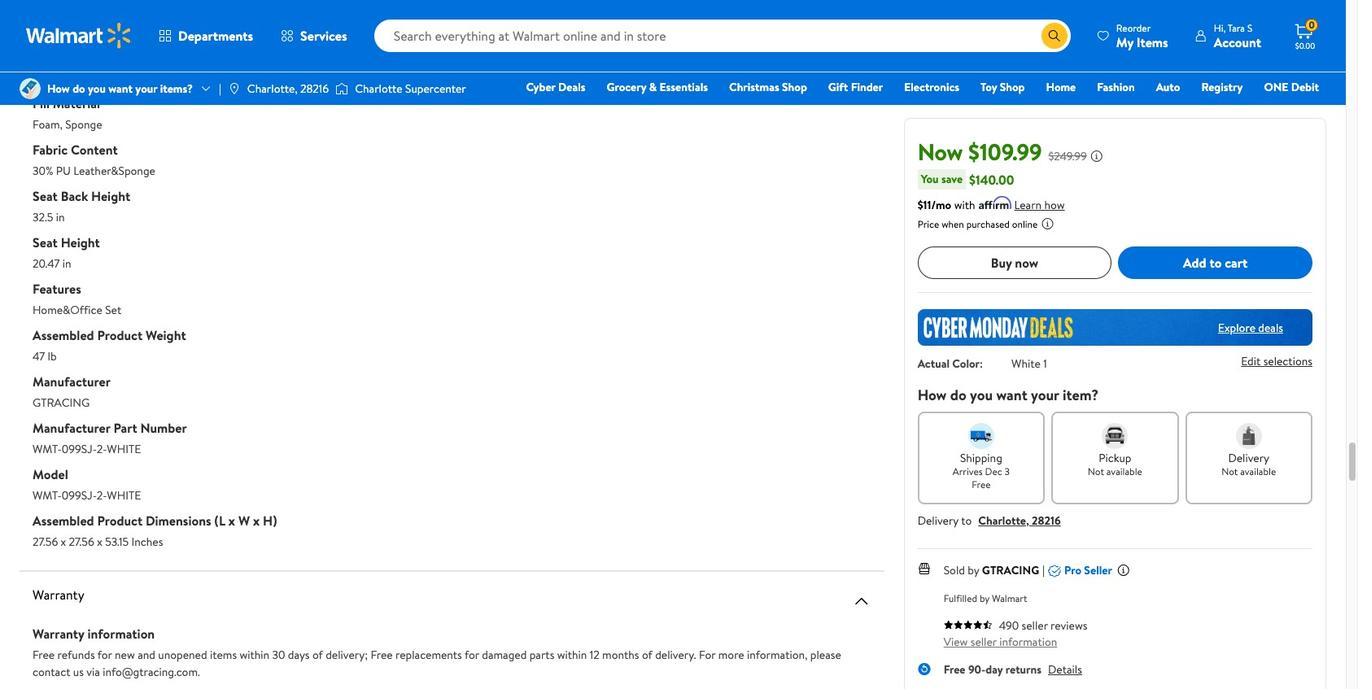 Task type: vqa. For each thing, say whether or not it's contained in the screenshot.


Task type: describe. For each thing, give the bounding box(es) containing it.
walmart+ link
[[1264, 101, 1327, 119]]

0 vertical spatial 1
[[64, 23, 68, 40]]

shop for toy shop
[[1000, 79, 1025, 95]]

1 2- from the top
[[97, 441, 107, 457]]

charlotte, 28216
[[247, 81, 329, 97]]

intent image for delivery image
[[1237, 423, 1263, 449]]

items?
[[160, 81, 193, 97]]

seller for 490
[[1022, 618, 1048, 634]]

30
[[272, 647, 285, 663]]

2 white from the top
[[107, 487, 141, 504]]

cart
[[1226, 254, 1248, 272]]

how for how do you want your items?
[[47, 81, 70, 97]]

0 vertical spatial pu
[[33, 70, 47, 86]]

hi,
[[1215, 21, 1226, 35]]

2 assembled from the top
[[33, 512, 94, 530]]

2 seat from the top
[[33, 233, 58, 251]]

reorder my items
[[1117, 21, 1169, 51]]

reviews
[[1051, 618, 1088, 634]]

purchased
[[967, 217, 1010, 231]]

1 product from the top
[[97, 326, 143, 344]]

want for item?
[[997, 385, 1028, 405]]

0
[[1309, 18, 1315, 32]]

90-
[[969, 662, 986, 678]]

debit
[[1292, 79, 1320, 95]]

0 vertical spatial material
[[33, 48, 80, 66]]

when
[[942, 217, 965, 231]]

item?
[[1063, 385, 1099, 405]]

1 vertical spatial charlotte,
[[979, 513, 1030, 529]]

free left the 90-
[[944, 662, 966, 678]]

account
[[1215, 33, 1262, 51]]

fabric
[[33, 141, 68, 158]]

free right the delivery;
[[371, 647, 393, 663]]

0 vertical spatial white 1
[[33, 23, 68, 40]]

lb
[[48, 348, 57, 364]]

supercenter
[[405, 81, 466, 97]]

2 product from the top
[[97, 512, 143, 530]]

32.5
[[33, 209, 53, 225]]

leather&sponge,
[[50, 70, 135, 86]]

fashion
[[1098, 79, 1136, 95]]

1 horizontal spatial pu
[[56, 163, 71, 179]]

electronics link
[[897, 78, 967, 96]]

free 90-day returns details
[[944, 662, 1083, 678]]

to for add
[[1210, 254, 1222, 272]]

delivery.
[[656, 647, 697, 663]]

shipping
[[961, 450, 1003, 467]]

1 horizontal spatial white 1
[[1012, 356, 1048, 372]]

2 for from the left
[[465, 647, 479, 663]]

days
[[288, 647, 310, 663]]

1 horizontal spatial information
[[1000, 634, 1058, 651]]

do for how do you want your item?
[[951, 385, 967, 405]]

now
[[918, 136, 963, 168]]

learn more about strikethrough prices image
[[1091, 150, 1104, 163]]

actual color :
[[918, 356, 984, 372]]

christmas shop
[[729, 79, 808, 95]]

services button
[[267, 16, 361, 55]]

hi, tara s account
[[1215, 21, 1262, 51]]

departments button
[[145, 16, 267, 55]]

damaged
[[482, 647, 527, 663]]

refunds
[[57, 647, 95, 663]]

$249.99
[[1049, 148, 1087, 164]]

$109.99
[[969, 136, 1043, 168]]

online
[[1013, 217, 1038, 231]]

pro seller info image
[[1118, 564, 1131, 577]]

tara
[[1228, 21, 1246, 35]]

affirm image
[[979, 196, 1012, 209]]

buy now button
[[918, 247, 1112, 279]]

gtracing inside material pu leather&sponge, metal&plastic fill material foam, sponge fabric content 30% pu leather&sponge seat back height 32.5 in seat height 20.47 in features home&office set assembled product weight 47 lb manufacturer gtracing manufacturer part number wmt-099sj-2-white model wmt-099sj-2-white assembled product dimensions (l x w x h) 27.56 x 27.56 x 53.15 inches
[[33, 395, 90, 411]]

one
[[1265, 79, 1289, 95]]

1 vertical spatial gtracing
[[983, 563, 1040, 579]]

free inside shipping arrives dec 3 free
[[972, 478, 991, 492]]

 image for charlotte supercenter
[[336, 81, 349, 97]]

edit
[[1242, 354, 1261, 370]]

and
[[138, 647, 155, 663]]

cyber monday deals image
[[918, 309, 1313, 346]]

walmart
[[992, 592, 1028, 606]]

edit selections button
[[1242, 354, 1313, 370]]

set
[[105, 302, 122, 318]]

warranty for warranty information free refunds for new and unopened items within 30 days of delivery; free replacements for damaged parts within 12 months of delivery. for more information, please contact us via info@gtracing.com.
[[33, 625, 84, 643]]

by for sold
[[968, 563, 980, 579]]

information,
[[747, 647, 808, 663]]

1 27.56 from the left
[[33, 534, 58, 550]]

inches
[[132, 534, 163, 550]]

one debit link
[[1257, 78, 1327, 96]]

add to cart button
[[1119, 247, 1313, 279]]

explore deals link
[[1212, 313, 1290, 342]]

edit selections
[[1242, 354, 1313, 370]]

learn how
[[1015, 197, 1065, 213]]

explore
[[1219, 320, 1256, 336]]

arrives
[[953, 465, 983, 479]]

please
[[811, 647, 842, 663]]

toy
[[981, 79, 998, 95]]

content
[[71, 141, 118, 158]]

material pu leather&sponge, metal&plastic fill material foam, sponge fabric content 30% pu leather&sponge seat back height 32.5 in seat height 20.47 in features home&office set assembled product weight 47 lb manufacturer gtracing manufacturer part number wmt-099sj-2-white model wmt-099sj-2-white assembled product dimensions (l x w x h) 27.56 x 27.56 x 53.15 inches
[[33, 48, 277, 550]]

search icon image
[[1049, 29, 1062, 42]]

fill
[[33, 94, 50, 112]]

gift finder
[[829, 79, 884, 95]]

finder
[[851, 79, 884, 95]]

pro
[[1065, 563, 1082, 579]]

legal information image
[[1042, 217, 1055, 230]]

you for how do you want your items?
[[88, 81, 106, 97]]

walmart+
[[1271, 102, 1320, 118]]

0 vertical spatial charlotte,
[[247, 81, 298, 97]]

4.3531 stars out of 5, based on 490 seller reviews element
[[944, 620, 993, 630]]

do for how do you want your items?
[[73, 81, 85, 97]]

leather&sponge
[[74, 163, 155, 179]]

$0.00
[[1296, 40, 1316, 51]]

h)
[[263, 512, 277, 530]]

metal&plastic
[[137, 70, 205, 86]]

one debit walmart+
[[1265, 79, 1320, 118]]

home
[[1047, 79, 1077, 95]]

shipping arrives dec 3 free
[[953, 450, 1010, 492]]

more
[[719, 647, 745, 663]]

1 seat from the top
[[33, 187, 58, 205]]

1 vertical spatial |
[[1043, 563, 1045, 579]]

buy
[[991, 254, 1012, 272]]

1 wmt- from the top
[[33, 441, 62, 457]]

shop for christmas shop
[[782, 79, 808, 95]]

1 within from the left
[[240, 647, 270, 663]]

contact
[[33, 664, 70, 680]]

you
[[921, 171, 939, 187]]

2 2- from the top
[[97, 487, 107, 504]]

$140.00
[[970, 171, 1015, 188]]

electronics
[[905, 79, 960, 95]]

price
[[918, 217, 940, 231]]

(l
[[215, 512, 226, 530]]

warranty for warranty
[[33, 586, 84, 604]]

details
[[1049, 662, 1083, 678]]

number
[[140, 419, 187, 437]]

53.15
[[105, 534, 129, 550]]

your for item?
[[1032, 385, 1060, 405]]

0 vertical spatial white
[[33, 23, 62, 40]]

47
[[33, 348, 45, 364]]

1 vertical spatial material
[[53, 94, 100, 112]]

view seller information link
[[944, 634, 1058, 651]]



Task type: locate. For each thing, give the bounding box(es) containing it.
2 not from the left
[[1222, 465, 1239, 479]]

1 horizontal spatial 27.56
[[69, 534, 94, 550]]

white up how do you want your item?
[[1012, 356, 1041, 372]]

departments
[[178, 27, 253, 45]]

reorder
[[1117, 21, 1151, 35]]

my
[[1117, 33, 1134, 51]]

by right sold
[[968, 563, 980, 579]]

within left 30 at the bottom of page
[[240, 647, 270, 663]]

white
[[33, 23, 62, 40], [1012, 356, 1041, 372]]

free
[[972, 478, 991, 492], [33, 647, 55, 663], [371, 647, 393, 663], [944, 662, 966, 678]]

2 available from the left
[[1241, 465, 1277, 479]]

charlotte, down services dropdown button
[[247, 81, 298, 97]]

1 manufacturer from the top
[[33, 373, 111, 390]]

how for how do you want your item?
[[918, 385, 947, 405]]

to inside button
[[1210, 254, 1222, 272]]

height down the back at the left top of page
[[61, 233, 100, 251]]

walmart image
[[26, 23, 132, 49]]

information up returns
[[1000, 634, 1058, 651]]

available for pickup
[[1107, 465, 1143, 479]]

0 horizontal spatial 28216
[[300, 81, 329, 97]]

0 horizontal spatial 1
[[64, 23, 68, 40]]

:
[[980, 356, 984, 372]]

2 of from the left
[[642, 647, 653, 663]]

| left "pro"
[[1043, 563, 1045, 579]]

not down intent image for pickup
[[1088, 465, 1105, 479]]

pickup not available
[[1088, 450, 1143, 479]]

you down :
[[970, 385, 993, 405]]

do up sponge
[[73, 81, 85, 97]]

1 horizontal spatial charlotte,
[[979, 513, 1030, 529]]

sponge
[[65, 116, 102, 132]]

0 horizontal spatial information
[[88, 625, 155, 643]]

0 horizontal spatial |
[[219, 81, 221, 97]]

0 horizontal spatial within
[[240, 647, 270, 663]]

services
[[301, 27, 347, 45]]

0 horizontal spatial pu
[[33, 70, 47, 86]]

0 vertical spatial gtracing
[[33, 395, 90, 411]]

1 warranty from the top
[[33, 586, 84, 604]]

shop inside toy shop link
[[1000, 79, 1025, 95]]

0 vertical spatial |
[[219, 81, 221, 97]]

1 up how do you want your item?
[[1044, 356, 1048, 372]]

available down intent image for delivery
[[1241, 465, 1277, 479]]

intent image for pickup image
[[1103, 423, 1129, 449]]

0 horizontal spatial to
[[962, 513, 972, 529]]

wmt- down model at the bottom left
[[33, 487, 62, 504]]

information
[[88, 625, 155, 643], [1000, 634, 1058, 651]]

w
[[238, 512, 250, 530]]

by right fulfilled
[[980, 592, 990, 606]]

selections
[[1264, 354, 1313, 370]]

pu up fill
[[33, 70, 47, 86]]

delivery inside delivery not available
[[1229, 450, 1270, 467]]

1 horizontal spatial  image
[[336, 81, 349, 97]]

0 horizontal spatial do
[[73, 81, 85, 97]]

assembled down model at the bottom left
[[33, 512, 94, 530]]

assembled up 'lb'
[[33, 326, 94, 344]]

registry link
[[1195, 78, 1251, 96]]

0 vertical spatial in
[[56, 209, 65, 225]]

0 horizontal spatial you
[[88, 81, 106, 97]]

1 vertical spatial in
[[63, 255, 71, 272]]

day
[[986, 662, 1003, 678]]

1 horizontal spatial not
[[1222, 465, 1239, 479]]

sold
[[944, 563, 966, 579]]

want for items?
[[108, 81, 133, 97]]

not
[[1088, 465, 1105, 479], [1222, 465, 1239, 479]]

manufacturer up model at the bottom left
[[33, 419, 110, 437]]

material
[[33, 48, 80, 66], [53, 94, 100, 112]]

pu right 30%
[[56, 163, 71, 179]]

to down arrives at the right of page
[[962, 513, 972, 529]]

your for items?
[[135, 81, 157, 97]]

cyber deals
[[526, 79, 586, 95]]

you for how do you want your item?
[[970, 385, 993, 405]]

do down color
[[951, 385, 967, 405]]

0 vertical spatial do
[[73, 81, 85, 97]]

delivery for not
[[1229, 450, 1270, 467]]

gtracing up walmart
[[983, 563, 1040, 579]]

 image left charlotte, 28216
[[228, 82, 241, 95]]

pickup
[[1099, 450, 1132, 467]]

available inside pickup not available
[[1107, 465, 1143, 479]]

want left metal&plastic
[[108, 81, 133, 97]]

height down leather&sponge
[[91, 187, 130, 205]]

1 vertical spatial delivery
[[918, 513, 959, 529]]

1 vertical spatial pu
[[56, 163, 71, 179]]

0 vertical spatial want
[[108, 81, 133, 97]]

0 horizontal spatial for
[[97, 647, 112, 663]]

delivery down intent image for delivery
[[1229, 450, 1270, 467]]

information up new
[[88, 625, 155, 643]]

1 horizontal spatial how
[[918, 385, 947, 405]]

 image for charlotte, 28216
[[228, 82, 241, 95]]

of right days
[[313, 647, 323, 663]]

 image left charlotte
[[336, 81, 349, 97]]

toy shop
[[981, 79, 1025, 95]]

shop right toy
[[1000, 79, 1025, 95]]

0 vertical spatial 2-
[[97, 441, 107, 457]]

material up the leather&sponge,
[[33, 48, 80, 66]]

of right months at the left bottom of the page
[[642, 647, 653, 663]]

in right 32.5
[[56, 209, 65, 225]]

1 for from the left
[[97, 647, 112, 663]]

1 assembled from the top
[[33, 326, 94, 344]]

registry
[[1202, 79, 1244, 95]]

not down intent image for delivery
[[1222, 465, 1239, 479]]

2 manufacturer from the top
[[33, 419, 110, 437]]

x
[[229, 512, 235, 530], [253, 512, 260, 530], [61, 534, 66, 550], [97, 534, 102, 550]]

material up sponge
[[53, 94, 100, 112]]

warranty image
[[852, 592, 872, 611]]

add
[[1184, 254, 1207, 272]]

warranty inside warranty information free refunds for new and unopened items within 30 days of delivery; free replacements for damaged parts within 12 months of delivery. for more information, please contact us via info@gtracing.com.
[[33, 625, 84, 643]]

charlotte, down 3
[[979, 513, 1030, 529]]

1 horizontal spatial do
[[951, 385, 967, 405]]

1 horizontal spatial white
[[1012, 356, 1041, 372]]

gtracing down 'lb'
[[33, 395, 90, 411]]

want left item?
[[997, 385, 1028, 405]]

manufacturer down 'lb'
[[33, 373, 111, 390]]

for left new
[[97, 647, 112, 663]]

grocery & essentials
[[607, 79, 708, 95]]

0 horizontal spatial not
[[1088, 465, 1105, 479]]

how down actual
[[918, 385, 947, 405]]

0 horizontal spatial white
[[33, 23, 62, 40]]

3
[[1005, 465, 1010, 479]]

deals
[[559, 79, 586, 95]]

0 vertical spatial 099sj-
[[62, 441, 97, 457]]

charlotte, 28216 button
[[979, 513, 1061, 529]]

available down intent image for pickup
[[1107, 465, 1143, 479]]

0 vertical spatial your
[[135, 81, 157, 97]]

not inside pickup not available
[[1088, 465, 1105, 479]]

free up contact
[[33, 647, 55, 663]]

1 099sj- from the top
[[62, 441, 97, 457]]

seat up 32.5
[[33, 187, 58, 205]]

explore deals
[[1219, 320, 1284, 336]]

auto
[[1157, 79, 1181, 95]]

product down "set"
[[97, 326, 143, 344]]

product up 53.15
[[97, 512, 143, 530]]

seller right 490
[[1022, 618, 1048, 634]]

1 vertical spatial white 1
[[1012, 356, 1048, 372]]

how do you want your items?
[[47, 81, 193, 97]]

099sj- down model at the bottom left
[[62, 487, 97, 504]]

1 vertical spatial by
[[980, 592, 990, 606]]

2 099sj- from the top
[[62, 487, 97, 504]]

free down shipping
[[972, 478, 991, 492]]

in right 20.47
[[63, 255, 71, 272]]

by for fulfilled
[[980, 592, 990, 606]]

white up the leather&sponge,
[[33, 23, 62, 40]]

1 vertical spatial height
[[61, 233, 100, 251]]

1 horizontal spatial |
[[1043, 563, 1045, 579]]

white up 53.15
[[107, 487, 141, 504]]

2 within from the left
[[557, 647, 587, 663]]

1 horizontal spatial to
[[1210, 254, 1222, 272]]

how up foam,
[[47, 81, 70, 97]]

1 vertical spatial 1
[[1044, 356, 1048, 372]]

0 vertical spatial how
[[47, 81, 70, 97]]

charlotte,
[[247, 81, 298, 97], [979, 513, 1030, 529]]

099sj-
[[62, 441, 97, 457], [62, 487, 97, 504]]

save
[[942, 171, 963, 187]]

1 of from the left
[[313, 647, 323, 663]]

1 horizontal spatial 1
[[1044, 356, 1048, 372]]

1 horizontal spatial gtracing
[[983, 563, 1040, 579]]

1 horizontal spatial your
[[1032, 385, 1060, 405]]

0 vertical spatial by
[[968, 563, 980, 579]]

do
[[73, 81, 85, 97], [951, 385, 967, 405]]

 image
[[20, 78, 41, 99]]

1 vertical spatial assembled
[[33, 512, 94, 530]]

1 vertical spatial manufacturer
[[33, 419, 110, 437]]

1 not from the left
[[1088, 465, 1105, 479]]

1 horizontal spatial available
[[1241, 465, 1277, 479]]

delivery up sold
[[918, 513, 959, 529]]

how do you want your item?
[[918, 385, 1099, 405]]

1 horizontal spatial for
[[465, 647, 479, 663]]

shop right 'christmas'
[[782, 79, 808, 95]]

not for delivery
[[1222, 465, 1239, 479]]

seller
[[1022, 618, 1048, 634], [971, 634, 997, 651]]

fashion link
[[1090, 78, 1143, 96]]

items
[[1137, 33, 1169, 51]]

parts
[[530, 647, 555, 663]]

1 vertical spatial you
[[970, 385, 993, 405]]

for left damaged
[[465, 647, 479, 663]]

to for delivery
[[962, 513, 972, 529]]

1 white from the top
[[107, 441, 141, 457]]

view seller information
[[944, 634, 1058, 651]]

to
[[1210, 254, 1222, 272], [962, 513, 972, 529]]

replacements
[[396, 647, 462, 663]]

model
[[33, 465, 68, 483]]

want
[[108, 81, 133, 97], [997, 385, 1028, 405]]

0 horizontal spatial delivery
[[918, 513, 959, 529]]

weight
[[146, 326, 186, 344]]

your left item?
[[1032, 385, 1060, 405]]

add to cart
[[1184, 254, 1248, 272]]

0 horizontal spatial charlotte,
[[247, 81, 298, 97]]

1 vertical spatial 28216
[[1032, 513, 1061, 529]]

in
[[56, 209, 65, 225], [63, 255, 71, 272]]

warranty
[[33, 586, 84, 604], [33, 625, 84, 643]]

within
[[240, 647, 270, 663], [557, 647, 587, 663]]

0 vertical spatial you
[[88, 81, 106, 97]]

view
[[944, 634, 968, 651]]

back
[[61, 187, 88, 205]]

0 vertical spatial product
[[97, 326, 143, 344]]

0 horizontal spatial  image
[[228, 82, 241, 95]]

available inside delivery not available
[[1241, 465, 1277, 479]]

0 vertical spatial manufacturer
[[33, 373, 111, 390]]

price when purchased online
[[918, 217, 1038, 231]]

1 vertical spatial warranty
[[33, 625, 84, 643]]

seller for view
[[971, 634, 997, 651]]

1 vertical spatial 2-
[[97, 487, 107, 504]]

0 vertical spatial warranty
[[33, 586, 84, 604]]

1 horizontal spatial seller
[[1022, 618, 1048, 634]]

0 horizontal spatial seller
[[971, 634, 997, 651]]

0 vertical spatial 28216
[[300, 81, 329, 97]]

1 vertical spatial how
[[918, 385, 947, 405]]

white down part
[[107, 441, 141, 457]]

27.56 down model at the bottom left
[[33, 534, 58, 550]]

1 shop from the left
[[782, 79, 808, 95]]

deals
[[1259, 320, 1284, 336]]

1 horizontal spatial shop
[[1000, 79, 1025, 95]]

Walmart Site-Wide search field
[[374, 20, 1071, 52]]

0 vertical spatial delivery
[[1229, 450, 1270, 467]]

grocery & essentials link
[[600, 78, 716, 96]]

0 horizontal spatial your
[[135, 81, 157, 97]]

white 1 up how do you want your item?
[[1012, 356, 1048, 372]]

1 vertical spatial do
[[951, 385, 967, 405]]

0 horizontal spatial 27.56
[[33, 534, 58, 550]]

0 vertical spatial to
[[1210, 254, 1222, 272]]

1 vertical spatial your
[[1032, 385, 1060, 405]]

not inside delivery not available
[[1222, 465, 1239, 479]]

1 vertical spatial seat
[[33, 233, 58, 251]]

white 1 up the leather&sponge,
[[33, 23, 68, 40]]

1 available from the left
[[1107, 465, 1143, 479]]

1 vertical spatial to
[[962, 513, 972, 529]]

seller down the 4.3531 stars out of 5, based on 490 seller reviews element
[[971, 634, 997, 651]]

1 vertical spatial product
[[97, 512, 143, 530]]

0 horizontal spatial how
[[47, 81, 70, 97]]

delivery for to
[[918, 513, 959, 529]]

christmas shop link
[[722, 78, 815, 96]]

to left cart
[[1210, 254, 1222, 272]]

toy shop link
[[974, 78, 1033, 96]]

wmt- up model at the bottom left
[[33, 441, 62, 457]]

0 horizontal spatial of
[[313, 647, 323, 663]]

490 seller reviews
[[1000, 618, 1088, 634]]

0 vertical spatial wmt-
[[33, 441, 62, 457]]

1 vertical spatial 099sj-
[[62, 487, 97, 504]]

27.56 left 53.15
[[69, 534, 94, 550]]

| right items?
[[219, 81, 221, 97]]

1 horizontal spatial delivery
[[1229, 450, 1270, 467]]

information inside warranty information free refunds for new and unopened items within 30 days of delivery; free replacements for damaged parts within 12 months of delivery. for more information, please contact us via info@gtracing.com.
[[88, 625, 155, 643]]

2 warranty from the top
[[33, 625, 84, 643]]

2 27.56 from the left
[[69, 534, 94, 550]]

s
[[1248, 21, 1253, 35]]

charlotte
[[355, 81, 403, 97]]

fulfilled by walmart
[[944, 592, 1028, 606]]

1
[[64, 23, 68, 40], [1044, 356, 1048, 372]]

shop
[[782, 79, 808, 95], [1000, 79, 1025, 95]]

Search search field
[[374, 20, 1071, 52]]

2 shop from the left
[[1000, 79, 1025, 95]]

seat up 20.47
[[33, 233, 58, 251]]

your left items?
[[135, 81, 157, 97]]

not for pickup
[[1088, 465, 1105, 479]]

cyber
[[526, 79, 556, 95]]

0 horizontal spatial shop
[[782, 79, 808, 95]]

0 vertical spatial assembled
[[33, 326, 94, 344]]

0 vertical spatial height
[[91, 187, 130, 205]]

 image
[[336, 81, 349, 97], [228, 82, 241, 95]]

within left 12
[[557, 647, 587, 663]]

1 vertical spatial wmt-
[[33, 487, 62, 504]]

seat
[[33, 187, 58, 205], [33, 233, 58, 251]]

fulfilled
[[944, 592, 978, 606]]

available for delivery
[[1241, 465, 1277, 479]]

0 horizontal spatial gtracing
[[33, 395, 90, 411]]

0 horizontal spatial available
[[1107, 465, 1143, 479]]

0 horizontal spatial white 1
[[33, 23, 68, 40]]

2 wmt- from the top
[[33, 487, 62, 504]]

27.56
[[33, 534, 58, 550], [69, 534, 94, 550]]

099sj- up model at the bottom left
[[62, 441, 97, 457]]

you up sponge
[[88, 81, 106, 97]]

1 horizontal spatial you
[[970, 385, 993, 405]]

1 up the leather&sponge,
[[64, 23, 68, 40]]

1 horizontal spatial want
[[997, 385, 1028, 405]]

shop inside christmas shop link
[[782, 79, 808, 95]]

1 horizontal spatial 28216
[[1032, 513, 1061, 529]]

1 vertical spatial white
[[107, 487, 141, 504]]

1 vertical spatial white
[[1012, 356, 1041, 372]]

1 horizontal spatial of
[[642, 647, 653, 663]]

gift finder link
[[821, 78, 891, 96]]

intent image for shipping image
[[969, 423, 995, 449]]



